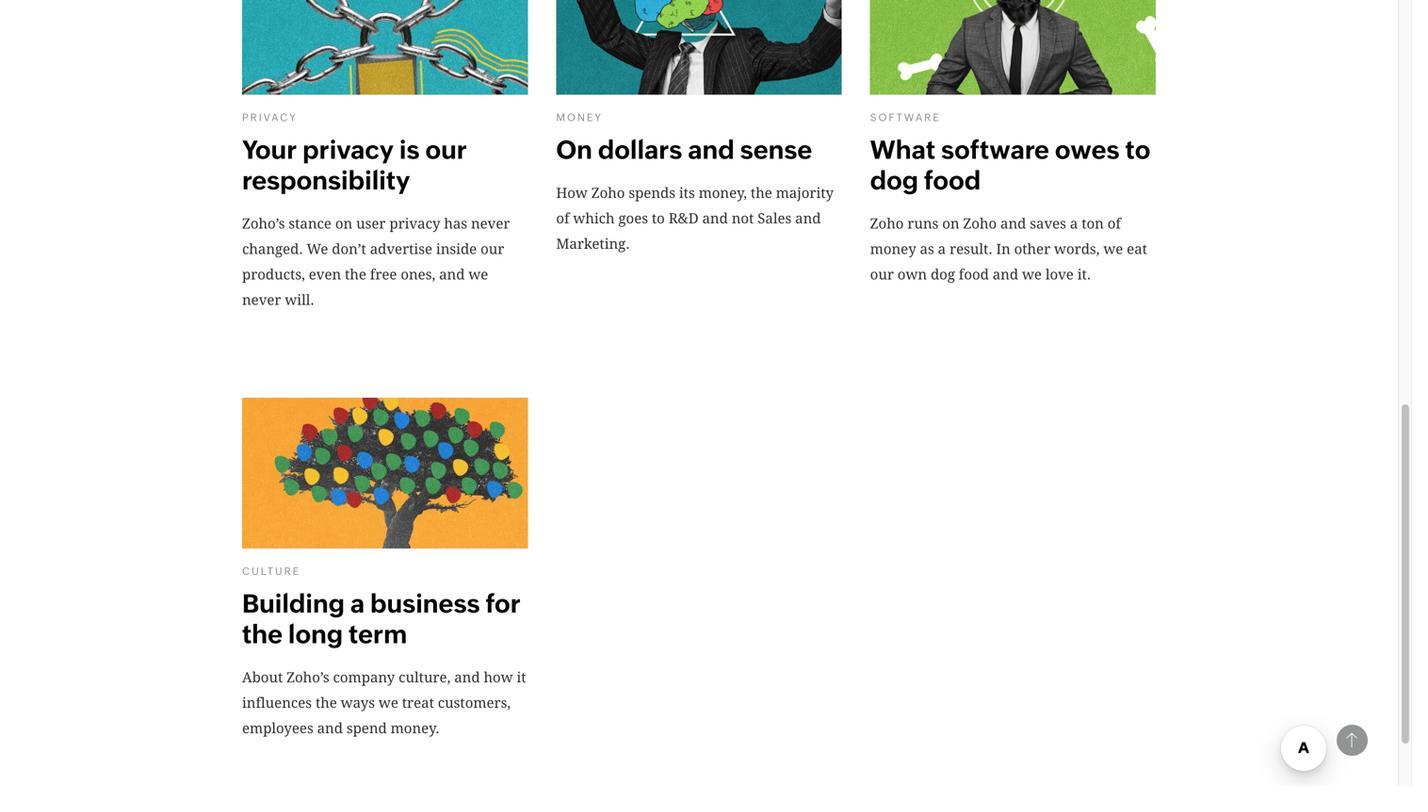 Task type: locate. For each thing, give the bounding box(es) containing it.
long
[[288, 620, 343, 649]]

of right ton
[[1108, 215, 1122, 232]]

zoho up result. in the right top of the page
[[964, 215, 997, 232]]

0 horizontal spatial a
[[350, 589, 365, 618]]

1 vertical spatial zoho's
[[287, 669, 330, 685]]

on inside the zoho's stance on user privacy has never changed. we don't advertise inside our products, even the free ones, and we never will.
[[335, 215, 353, 232]]

to right owes
[[1126, 135, 1151, 165]]

0 vertical spatial food
[[925, 166, 981, 195]]

on dollars and sense link
[[556, 135, 813, 166]]

on right runs
[[943, 215, 960, 232]]

the left ways
[[316, 694, 337, 711]]

privacy up responsibility
[[303, 135, 394, 165]]

don't
[[332, 241, 366, 257]]

zoho up which
[[592, 185, 625, 201]]

never down products,
[[242, 292, 281, 308]]

company
[[333, 669, 395, 685]]

software link
[[871, 112, 941, 124]]

dog
[[871, 166, 919, 195], [931, 266, 956, 283]]

to inside how zoho spends its money, the majority of which goes to r&d and not sales and marketing.
[[652, 210, 665, 227]]

we left eat at right top
[[1104, 241, 1124, 257]]

1 on from the left
[[335, 215, 353, 232]]

0 vertical spatial our
[[426, 135, 467, 165]]

1 horizontal spatial of
[[1108, 215, 1122, 232]]

2 on from the left
[[943, 215, 960, 232]]

dog down as
[[931, 266, 956, 283]]

changed.
[[242, 241, 303, 257]]

spend
[[347, 720, 387, 736]]

a up term
[[350, 589, 365, 618]]

0 horizontal spatial zoho
[[592, 185, 625, 201]]

0 horizontal spatial never
[[242, 292, 281, 308]]

zoho runs on zoho and saves a ton of money as a result. in other words, we eat our own dog food and we love it.
[[871, 215, 1148, 283]]

which
[[573, 210, 615, 227]]

products,
[[242, 266, 305, 283]]

term
[[349, 620, 407, 649]]

our right is
[[426, 135, 467, 165]]

the inside how zoho spends its money, the majority of which goes to r&d and not sales and marketing.
[[751, 185, 773, 201]]

is
[[400, 135, 420, 165]]

we left treat
[[379, 694, 399, 711]]

zoho up money
[[871, 215, 904, 232]]

our
[[426, 135, 467, 165], [481, 241, 505, 257], [871, 266, 894, 283]]

1 vertical spatial dog
[[931, 266, 956, 283]]

owes
[[1055, 135, 1120, 165]]

2 minutes
[[275, 89, 335, 99]]

on inside zoho runs on zoho and saves a ton of money as a result. in other words, we eat our own dog food and we love it.
[[943, 215, 960, 232]]

culture
[[242, 566, 301, 577]]

minutes right 4
[[914, 89, 964, 99]]

on
[[335, 215, 353, 232], [943, 215, 960, 232]]

0 horizontal spatial on
[[335, 215, 353, 232]]

food inside zoho runs on zoho and saves a ton of money as a result. in other words, we eat our own dog food and we love it.
[[959, 266, 990, 283]]

to right goes
[[652, 210, 665, 227]]

0 horizontal spatial our
[[426, 135, 467, 165]]

1 horizontal spatial a
[[938, 241, 946, 257]]

a inside 'building a business for the long term'
[[350, 589, 365, 618]]

has
[[444, 215, 468, 232]]

we
[[1104, 241, 1124, 257], [469, 266, 489, 283], [1023, 266, 1042, 283], [379, 694, 399, 711]]

on for responsibility
[[335, 215, 353, 232]]

minutes right 2
[[285, 89, 335, 99]]

1 horizontal spatial our
[[481, 241, 505, 257]]

0 horizontal spatial to
[[652, 210, 665, 227]]

of
[[556, 210, 570, 227], [1108, 215, 1122, 232]]

never
[[471, 215, 510, 232], [242, 292, 281, 308]]

our down money
[[871, 266, 894, 283]]

0 vertical spatial zoho's
[[242, 215, 285, 232]]

money link
[[556, 112, 603, 124]]

the inside about zoho's company culture, and how it influences the ways we treat customers, employees and spend money.
[[316, 694, 337, 711]]

clock image left 4
[[889, 89, 900, 98]]

1 vertical spatial to
[[652, 210, 665, 227]]

1 vertical spatial a
[[938, 241, 946, 257]]

1 vertical spatial our
[[481, 241, 505, 257]]

food inside what software owes to dog food
[[925, 166, 981, 195]]

money,
[[699, 185, 747, 201]]

0 horizontal spatial dog
[[871, 166, 919, 195]]

on up don't
[[335, 215, 353, 232]]

food
[[925, 166, 981, 195], [959, 266, 990, 283]]

0 vertical spatial to
[[1126, 135, 1151, 165]]

and
[[688, 135, 735, 165], [703, 210, 728, 227], [796, 210, 821, 227], [1001, 215, 1027, 232], [439, 266, 465, 283], [993, 266, 1019, 283], [455, 669, 480, 685], [317, 720, 343, 736]]

love
[[1046, 266, 1074, 283]]

user
[[356, 215, 386, 232]]

2 horizontal spatial a
[[1071, 215, 1079, 232]]

3 minutes
[[589, 89, 650, 99]]

stance
[[289, 215, 332, 232]]

0 vertical spatial a
[[1071, 215, 1079, 232]]

1 horizontal spatial to
[[1126, 135, 1151, 165]]

we inside about zoho's company culture, and how it influences the ways we treat customers, employees and spend money.
[[379, 694, 399, 711]]

0 horizontal spatial zoho's
[[242, 215, 285, 232]]

what software owes to dog food link
[[871, 135, 1156, 196]]

0 vertical spatial privacy
[[303, 135, 394, 165]]

clock image left 3
[[575, 89, 586, 98]]

on
[[556, 135, 593, 165]]

the up about
[[242, 620, 283, 649]]

food down result. in the right top of the page
[[959, 266, 990, 283]]

2 vertical spatial our
[[871, 266, 894, 283]]

zoho
[[592, 185, 625, 201], [871, 215, 904, 232], [964, 215, 997, 232]]

clock image
[[261, 89, 271, 98]]

2 vertical spatial a
[[350, 589, 365, 618]]

privacy
[[303, 135, 394, 165], [390, 215, 441, 232]]

0 vertical spatial dog
[[871, 166, 919, 195]]

1 vertical spatial food
[[959, 266, 990, 283]]

ways
[[341, 694, 375, 711]]

sales
[[758, 210, 792, 227]]

and down inside in the left of the page
[[439, 266, 465, 283]]

2 horizontal spatial clock image
[[889, 89, 900, 98]]

0 horizontal spatial clock image
[[261, 543, 271, 551]]

1 horizontal spatial clock image
[[575, 89, 586, 98]]

on for dog
[[943, 215, 960, 232]]

our right inside in the left of the page
[[481, 241, 505, 257]]

customers,
[[438, 694, 511, 711]]

1 vertical spatial privacy
[[390, 215, 441, 232]]

a left ton
[[1071, 215, 1079, 232]]

0 vertical spatial never
[[471, 215, 510, 232]]

zoho's
[[242, 215, 285, 232], [287, 669, 330, 685]]

a right as
[[938, 241, 946, 257]]

4
[[904, 89, 911, 99]]

we
[[307, 241, 328, 257]]

to inside what software owes to dog food
[[1126, 135, 1151, 165]]

we down inside in the left of the page
[[469, 266, 489, 283]]

zoho's up changed.
[[242, 215, 285, 232]]

responsibility
[[242, 166, 410, 195]]

not
[[732, 210, 754, 227]]

0 horizontal spatial of
[[556, 210, 570, 227]]

software
[[942, 135, 1050, 165]]

never right has
[[471, 215, 510, 232]]

business
[[370, 589, 480, 618]]

influences
[[242, 694, 312, 711]]

ton
[[1082, 215, 1104, 232]]

r&d
[[669, 210, 699, 227]]

result.
[[950, 241, 993, 257]]

to
[[1126, 135, 1151, 165], [652, 210, 665, 227]]

1 horizontal spatial zoho's
[[287, 669, 330, 685]]

2 horizontal spatial our
[[871, 266, 894, 283]]

saves
[[1030, 215, 1067, 232]]

privacy up the advertise at the left top of page
[[390, 215, 441, 232]]

zoho's stance on user privacy has never changed. we don't advertise inside our products, even the free ones, and we never will.
[[242, 215, 510, 308]]

dog down what
[[871, 166, 919, 195]]

minutes for dollars
[[600, 89, 650, 99]]

zoho's up influences
[[287, 669, 330, 685]]

the
[[751, 185, 773, 201], [345, 266, 367, 283], [242, 620, 283, 649], [316, 694, 337, 711]]

zoho inside how zoho spends its money, the majority of which goes to r&d and not sales and marketing.
[[592, 185, 625, 201]]

clock image
[[575, 89, 586, 98], [889, 89, 900, 98], [261, 543, 271, 551]]

minutes
[[285, 89, 335, 99], [600, 89, 650, 99], [914, 89, 964, 99], [286, 543, 336, 553]]

of down how
[[556, 210, 570, 227]]

minutes right the 5
[[286, 543, 336, 553]]

privacy
[[242, 112, 298, 124]]

we inside the zoho's stance on user privacy has never changed. we don't advertise inside our products, even the free ones, and we never will.
[[469, 266, 489, 283]]

the inside 'building a business for the long term'
[[242, 620, 283, 649]]

treat
[[402, 694, 434, 711]]

clock image for what
[[889, 89, 900, 98]]

minutes right 3
[[600, 89, 650, 99]]

a
[[1071, 215, 1079, 232], [938, 241, 946, 257], [350, 589, 365, 618]]

even
[[309, 266, 341, 283]]

the down don't
[[345, 266, 367, 283]]

clock image left the 5
[[261, 543, 271, 551]]

the up sales
[[751, 185, 773, 201]]

3
[[589, 89, 596, 99]]

5 minutes
[[275, 543, 336, 553]]

building
[[242, 589, 345, 618]]

1 horizontal spatial on
[[943, 215, 960, 232]]

food up runs
[[925, 166, 981, 195]]

minutes for privacy
[[285, 89, 335, 99]]

1 horizontal spatial dog
[[931, 266, 956, 283]]



Task type: vqa. For each thing, say whether or not it's contained in the screenshot.
builders to the left
no



Task type: describe. For each thing, give the bounding box(es) containing it.
goes
[[619, 210, 648, 227]]

money
[[556, 112, 603, 124]]

2 horizontal spatial zoho
[[964, 215, 997, 232]]

for
[[486, 589, 521, 618]]

spends
[[629, 185, 676, 201]]

will.
[[285, 292, 315, 308]]

zoho's inside about zoho's company culture, and how it influences the ways we treat customers, employees and spend money.
[[287, 669, 330, 685]]

your privacy is our responsibility link
[[242, 135, 528, 196]]

as
[[920, 241, 935, 257]]

own
[[898, 266, 928, 283]]

other
[[1015, 241, 1051, 257]]

what
[[871, 135, 936, 165]]

money
[[871, 241, 917, 257]]

ones,
[[401, 266, 436, 283]]

dog inside what software owes to dog food
[[871, 166, 919, 195]]

it.
[[1078, 266, 1092, 283]]

the inside the zoho's stance on user privacy has never changed. we don't advertise inside our products, even the free ones, and we never will.
[[345, 266, 367, 283]]

software
[[871, 112, 941, 124]]

building a business for the long term link
[[242, 589, 528, 650]]

how zoho spends its money, the majority of which goes to r&d and not sales and marketing.
[[556, 185, 834, 252]]

4 minutes
[[904, 89, 964, 99]]

clock image for on
[[575, 89, 586, 98]]

of inside zoho runs on zoho and saves a ton of money as a result. in other words, we eat our own dog food and we love it.
[[1108, 215, 1122, 232]]

dog inside zoho runs on zoho and saves a ton of money as a result. in other words, we eat our own dog food and we love it.
[[931, 266, 956, 283]]

privacy inside your privacy is our responsibility
[[303, 135, 394, 165]]

your
[[242, 135, 297, 165]]

and down in
[[993, 266, 1019, 283]]

and down majority
[[796, 210, 821, 227]]

our inside zoho runs on zoho and saves a ton of money as a result. in other words, we eat our own dog food and we love it.
[[871, 266, 894, 283]]

and left the spend
[[317, 720, 343, 736]]

and up customers,
[[455, 669, 480, 685]]

sense
[[741, 135, 813, 165]]

our inside your privacy is our responsibility
[[426, 135, 467, 165]]

eat
[[1127, 241, 1148, 257]]

money.
[[391, 720, 440, 736]]

clock image for building
[[261, 543, 271, 551]]

on dollars and sense
[[556, 135, 813, 165]]

building a business for the long term
[[242, 589, 521, 649]]

culture link
[[242, 566, 301, 577]]

culture,
[[399, 669, 451, 685]]

about zoho's company culture, and how it influences the ways we treat customers, employees and spend money.
[[242, 669, 526, 736]]

words,
[[1055, 241, 1100, 257]]

advertise
[[370, 241, 433, 257]]

its
[[679, 185, 695, 201]]

it
[[517, 669, 526, 685]]

dollars
[[598, 135, 683, 165]]

and up the money,
[[688, 135, 735, 165]]

and inside the zoho's stance on user privacy has never changed. we don't advertise inside our products, even the free ones, and we never will.
[[439, 266, 465, 283]]

5
[[275, 543, 282, 553]]

and up in
[[1001, 215, 1027, 232]]

how
[[556, 185, 588, 201]]

employees
[[242, 720, 314, 736]]

2
[[275, 89, 282, 99]]

runs
[[908, 215, 939, 232]]

zoho's inside the zoho's stance on user privacy has never changed. we don't advertise inside our products, even the free ones, and we never will.
[[242, 215, 285, 232]]

1 horizontal spatial never
[[471, 215, 510, 232]]

how
[[484, 669, 513, 685]]

we down other
[[1023, 266, 1042, 283]]

in
[[997, 241, 1011, 257]]

minutes for software
[[914, 89, 964, 99]]

privacy link
[[242, 112, 298, 124]]

1 horizontal spatial zoho
[[871, 215, 904, 232]]

about
[[242, 669, 283, 685]]

minutes for a
[[286, 543, 336, 553]]

free
[[370, 266, 397, 283]]

1 vertical spatial never
[[242, 292, 281, 308]]

privacy inside the zoho's stance on user privacy has never changed. we don't advertise inside our products, even the free ones, and we never will.
[[390, 215, 441, 232]]

marketing.
[[556, 236, 630, 252]]

majority
[[776, 185, 834, 201]]

what software owes to dog food
[[871, 135, 1151, 195]]

and down the money,
[[703, 210, 728, 227]]

of inside how zoho spends its money, the majority of which goes to r&d and not sales and marketing.
[[556, 210, 570, 227]]

inside
[[436, 241, 477, 257]]

your privacy is our responsibility
[[242, 135, 467, 195]]

our inside the zoho's stance on user privacy has never changed. we don't advertise inside our products, even the free ones, and we never will.
[[481, 241, 505, 257]]



